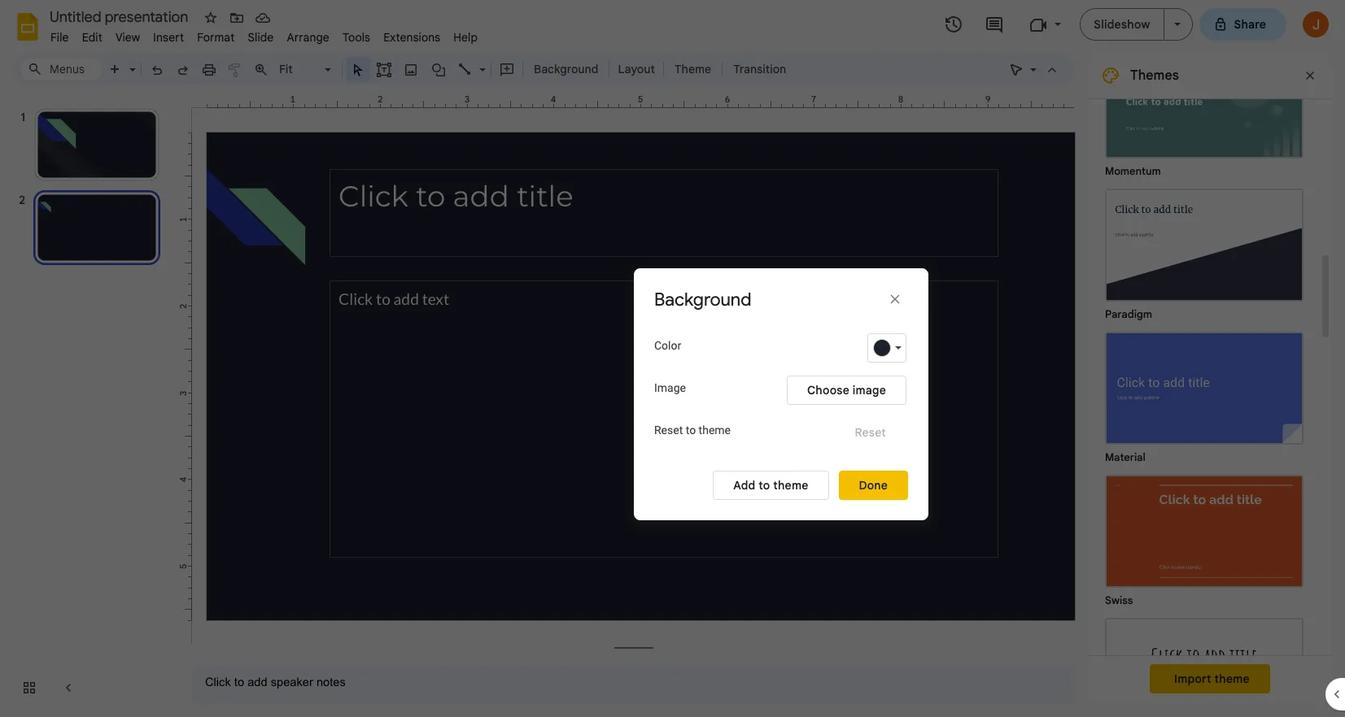 Task type: vqa. For each thing, say whether or not it's contained in the screenshot.
anyone in popup button
no



Task type: describe. For each thing, give the bounding box(es) containing it.
navigation inside background application
[[0, 92, 179, 718]]

swiss
[[1105, 594, 1133, 608]]

theme
[[675, 62, 712, 77]]

Beach Day radio
[[1097, 611, 1312, 718]]

transition button
[[726, 57, 794, 81]]

Rename text field
[[44, 7, 198, 26]]

material
[[1105, 451, 1146, 465]]

theme for add to theme
[[773, 479, 809, 493]]

to for reset
[[686, 424, 696, 437]]

menu bar banner
[[0, 0, 1346, 718]]

reset to theme
[[654, 424, 731, 437]]

background button
[[527, 57, 606, 81]]

add to theme button
[[713, 471, 829, 501]]

paradigm
[[1105, 308, 1153, 322]]

Swiss radio
[[1097, 467, 1312, 611]]

choose image
[[808, 383, 886, 398]]

themes section
[[1088, 37, 1333, 718]]

background application
[[0, 0, 1346, 718]]

theme button
[[667, 57, 719, 81]]

mode and view toolbar
[[1004, 53, 1066, 85]]

to for add
[[759, 479, 770, 493]]

add
[[734, 479, 756, 493]]



Task type: locate. For each thing, give the bounding box(es) containing it.
theme
[[699, 424, 731, 437], [773, 479, 809, 493], [1215, 672, 1250, 687]]

to inside button
[[759, 479, 770, 493]]

menu bar inside menu bar banner
[[44, 21, 484, 48]]

background inside button
[[534, 62, 599, 77]]

transition
[[734, 62, 787, 77]]

2 horizontal spatial theme
[[1215, 672, 1250, 687]]

0 vertical spatial theme
[[699, 424, 731, 437]]

main toolbar
[[101, 57, 795, 81]]

background
[[534, 62, 599, 77], [654, 289, 752, 311]]

choose
[[808, 383, 850, 398]]

1 horizontal spatial reset
[[855, 426, 886, 440]]

2 vertical spatial theme
[[1215, 672, 1250, 687]]

reset down the image
[[654, 424, 683, 437]]

0 vertical spatial background
[[534, 62, 599, 77]]

import
[[1175, 672, 1212, 687]]

1 horizontal spatial theme
[[773, 479, 809, 493]]

import theme
[[1175, 672, 1250, 687]]

Paradigm radio
[[1097, 181, 1312, 324]]

Star checkbox
[[199, 7, 222, 29]]

reset button
[[835, 418, 907, 448]]

Momentum radio
[[1097, 37, 1312, 181]]

Material radio
[[1097, 324, 1312, 467]]

choose image button
[[787, 376, 907, 405]]

to right add
[[759, 479, 770, 493]]

theme right add
[[773, 479, 809, 493]]

theme inside button
[[773, 479, 809, 493]]

theme right import
[[1215, 672, 1250, 687]]

momentum
[[1105, 164, 1161, 178]]

image
[[654, 382, 686, 395]]

background inside heading
[[654, 289, 752, 311]]

menu bar
[[44, 21, 484, 48]]

0 horizontal spatial to
[[686, 424, 696, 437]]

theme inside button
[[1215, 672, 1250, 687]]

background heading
[[654, 289, 817, 312]]

theme for reset to theme
[[699, 424, 731, 437]]

reset inside button
[[855, 426, 886, 440]]

0 horizontal spatial background
[[534, 62, 599, 77]]

navigation
[[0, 92, 179, 718]]

reset for reset to theme
[[654, 424, 683, 437]]

to down the image
[[686, 424, 696, 437]]

1 vertical spatial theme
[[773, 479, 809, 493]]

to
[[686, 424, 696, 437], [759, 479, 770, 493]]

color
[[654, 339, 682, 352]]

reset
[[654, 424, 683, 437], [855, 426, 886, 440]]

done
[[859, 479, 888, 493]]

import theme button
[[1150, 665, 1271, 694]]

Menus field
[[20, 58, 102, 81]]

theme up add to theme button
[[699, 424, 731, 437]]

done button
[[839, 471, 908, 501]]

1 horizontal spatial background
[[654, 289, 752, 311]]

reset for reset
[[855, 426, 886, 440]]

0 vertical spatial to
[[686, 424, 696, 437]]

1 vertical spatial background
[[654, 289, 752, 311]]

reset down image
[[855, 426, 886, 440]]

beach day image
[[1107, 620, 1302, 718]]

1 vertical spatial to
[[759, 479, 770, 493]]

background dialog
[[634, 269, 929, 521]]

1 horizontal spatial to
[[759, 479, 770, 493]]

0 horizontal spatial reset
[[654, 424, 683, 437]]

share. private to only me. image
[[1213, 17, 1228, 31]]

image
[[853, 383, 886, 398]]

themes
[[1131, 68, 1179, 84]]

0 horizontal spatial theme
[[699, 424, 731, 437]]

add to theme
[[734, 479, 809, 493]]



